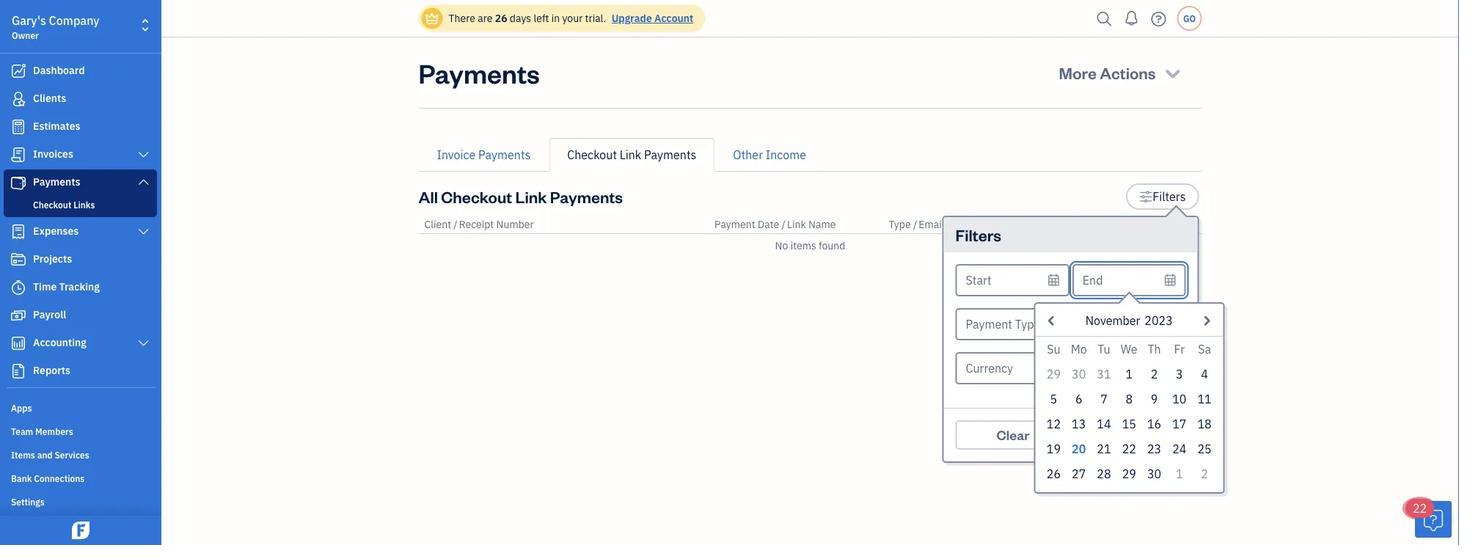 Task type: vqa. For each thing, say whether or not it's contained in the screenshot.
BANK CONNECTIONS image
no



Task type: describe. For each thing, give the bounding box(es) containing it.
4 button
[[1193, 362, 1218, 387]]

crown image
[[425, 11, 440, 26]]

payment date / link name
[[715, 218, 836, 231]]

projects link
[[4, 247, 157, 273]]

5
[[1051, 392, 1058, 407]]

17 button
[[1168, 412, 1193, 437]]

1 horizontal spatial link
[[620, 147, 642, 163]]

dashboard link
[[4, 58, 157, 84]]

19
[[1047, 442, 1061, 457]]

1 vertical spatial link
[[516, 186, 547, 207]]

30 for 30 button to the bottom
[[1148, 466, 1162, 482]]

payment date button
[[715, 218, 780, 231]]

dashboard image
[[10, 64, 27, 79]]

settings link
[[4, 490, 157, 512]]

Start date in MM/DD/YYYY format text field
[[956, 264, 1070, 297]]

amount / status
[[1123, 218, 1197, 231]]

28 button
[[1092, 462, 1117, 487]]

gary's company owner
[[12, 13, 99, 41]]

0 vertical spatial 1 button
[[1117, 362, 1142, 387]]

november
[[1086, 313, 1141, 328]]

payroll link
[[4, 302, 157, 329]]

checkout for checkout link payments
[[568, 147, 617, 163]]

12 button
[[1042, 412, 1067, 437]]

found
[[819, 239, 846, 253]]

expenses link
[[4, 219, 157, 245]]

0 horizontal spatial 29 button
[[1042, 362, 1067, 387]]

24
[[1173, 442, 1187, 457]]

18
[[1198, 417, 1212, 432]]

th
[[1148, 342, 1162, 357]]

invoices link
[[4, 142, 157, 168]]

payments inside main element
[[33, 175, 80, 189]]

name
[[809, 218, 836, 231]]

bank
[[11, 473, 32, 484]]

items and services
[[11, 449, 89, 461]]

checkout link payments
[[568, 147, 697, 163]]

22 inside 22 button
[[1123, 442, 1137, 457]]

team
[[11, 426, 33, 437]]

items
[[11, 449, 35, 461]]

10
[[1173, 392, 1187, 407]]

checkout for checkout links
[[33, 199, 71, 211]]

chevron large down image for expenses
[[137, 226, 150, 238]]

18 button
[[1193, 412, 1218, 437]]

24 button
[[1168, 437, 1193, 462]]

28
[[1098, 466, 1112, 482]]

clear button
[[956, 421, 1071, 450]]

company
[[49, 13, 99, 28]]

0 horizontal spatial 2 button
[[1142, 362, 1168, 387]]

invoices
[[33, 147, 73, 161]]

dashboard
[[33, 63, 85, 77]]

team members link
[[4, 420, 157, 442]]

account
[[655, 11, 694, 25]]

payments link
[[4, 170, 157, 196]]

10 button
[[1168, 387, 1193, 412]]

sa
[[1199, 342, 1212, 357]]

checkout links link
[[7, 196, 154, 214]]

9
[[1151, 392, 1159, 407]]

chart image
[[10, 336, 27, 351]]

1 vertical spatial 29 button
[[1117, 462, 1142, 487]]

tu
[[1098, 342, 1111, 357]]

date
[[758, 218, 780, 231]]

email
[[919, 218, 945, 231]]

1 vertical spatial 1 button
[[1168, 462, 1193, 487]]

resource center badge image
[[1416, 501, 1453, 538]]

0 vertical spatial 26
[[495, 11, 508, 25]]

are
[[478, 11, 493, 25]]

29 for the bottommost '29' button
[[1123, 466, 1137, 482]]

0 vertical spatial 30 button
[[1067, 362, 1092, 387]]

15 button
[[1117, 412, 1142, 437]]

go
[[1184, 12, 1197, 24]]

apps link
[[4, 396, 157, 418]]

13
[[1072, 417, 1087, 432]]

29 for '29' button to the left
[[1047, 367, 1061, 382]]

chevrondown image
[[1163, 62, 1184, 83]]

more
[[1060, 62, 1097, 83]]

type inside field
[[1016, 317, 1041, 332]]

19 button
[[1042, 437, 1067, 462]]

no
[[776, 239, 789, 253]]

23
[[1148, 442, 1162, 457]]

su
[[1048, 342, 1061, 357]]

invoice payments link
[[419, 138, 549, 172]]

chevron large down image for payments
[[137, 176, 150, 188]]

chevron large down image for accounting
[[137, 338, 150, 349]]

payment for payment date / link name
[[715, 218, 756, 231]]

31 button
[[1092, 362, 1117, 387]]

23 button
[[1142, 437, 1168, 462]]

trial.
[[585, 11, 607, 25]]

25 button
[[1193, 437, 1218, 462]]

expense image
[[10, 225, 27, 239]]

projects
[[33, 252, 72, 266]]

november 2023
[[1086, 313, 1174, 328]]

26 button
[[1042, 462, 1067, 487]]

2 for bottommost the "2" button
[[1202, 466, 1209, 482]]

reports link
[[4, 358, 157, 385]]

4
[[1202, 367, 1209, 382]]

6
[[1076, 392, 1083, 407]]

team members
[[11, 426, 73, 437]]

and
[[37, 449, 53, 461]]



Task type: locate. For each thing, give the bounding box(es) containing it.
payment left date
[[715, 218, 756, 231]]

1 vertical spatial 2
[[1202, 466, 1209, 482]]

checkout inside main element
[[33, 199, 71, 211]]

type / email
[[889, 218, 945, 231]]

filters button
[[1127, 184, 1200, 210]]

chevron large down image down estimates link
[[137, 149, 150, 161]]

0 vertical spatial 1
[[1126, 367, 1133, 382]]

29 button
[[1042, 362, 1067, 387], [1117, 462, 1142, 487]]

0 horizontal spatial 29
[[1047, 367, 1061, 382]]

tracking
[[59, 280, 100, 294]]

1 horizontal spatial type
[[1016, 317, 1041, 332]]

0 vertical spatial 2 button
[[1142, 362, 1168, 387]]

currency
[[966, 361, 1014, 376]]

1 button down 24
[[1168, 462, 1193, 487]]

11
[[1198, 392, 1212, 407]]

timer image
[[10, 280, 27, 295]]

1 horizontal spatial 30 button
[[1142, 462, 1168, 487]]

items
[[791, 239, 817, 253]]

other income link
[[715, 138, 825, 172]]

2 horizontal spatial link
[[788, 218, 807, 231]]

0 horizontal spatial type
[[889, 218, 911, 231]]

0 horizontal spatial payment
[[715, 218, 756, 231]]

12
[[1047, 417, 1061, 432]]

26 down 19 button
[[1047, 466, 1061, 482]]

2 chevron large down image from the top
[[137, 226, 150, 238]]

type left email
[[889, 218, 911, 231]]

1 horizontal spatial 2 button
[[1193, 462, 1218, 487]]

1 horizontal spatial filters
[[1153, 189, 1187, 204]]

chevron large down image inside accounting link
[[137, 338, 150, 349]]

number
[[497, 218, 534, 231]]

/ right date
[[782, 218, 786, 231]]

time
[[33, 280, 57, 294]]

2 / from the left
[[782, 218, 786, 231]]

30 for top 30 button
[[1072, 367, 1087, 382]]

report image
[[10, 364, 27, 379]]

reports
[[33, 364, 70, 377]]

22 button
[[1406, 499, 1453, 538]]

0 horizontal spatial 22
[[1123, 442, 1137, 457]]

30 button down mo
[[1067, 362, 1092, 387]]

1 vertical spatial 30
[[1148, 466, 1162, 482]]

/ for client
[[454, 218, 458, 231]]

grid containing su
[[1042, 337, 1218, 487]]

grid
[[1042, 337, 1218, 487]]

freshbooks image
[[69, 522, 92, 540]]

1 up 8
[[1126, 367, 1133, 382]]

money image
[[10, 308, 27, 323]]

invoice image
[[10, 148, 27, 162]]

items and services link
[[4, 443, 157, 465]]

gary's
[[12, 13, 46, 28]]

/ for amount
[[1162, 218, 1166, 231]]

checkout link payments link
[[549, 138, 715, 172]]

client image
[[10, 92, 27, 106]]

chevron large down image down payroll link
[[137, 338, 150, 349]]

time tracking
[[33, 280, 100, 294]]

1 vertical spatial chevron large down image
[[137, 338, 150, 349]]

0 horizontal spatial filters
[[956, 224, 1002, 245]]

payment up currency
[[966, 317, 1013, 332]]

2 horizontal spatial checkout
[[568, 147, 617, 163]]

your
[[563, 11, 583, 25]]

apply
[[1117, 426, 1153, 444]]

30 down 23 button
[[1148, 466, 1162, 482]]

all checkout link payments
[[419, 186, 623, 207]]

1 horizontal spatial 22
[[1414, 501, 1428, 516]]

chevron large down image inside expenses link
[[137, 226, 150, 238]]

0 vertical spatial 30
[[1072, 367, 1087, 382]]

29 up 5 button
[[1047, 367, 1061, 382]]

project image
[[10, 253, 27, 267]]

31
[[1098, 367, 1112, 382]]

0 horizontal spatial 30 button
[[1067, 362, 1092, 387]]

payroll
[[33, 308, 66, 322]]

client
[[425, 218, 451, 231]]

status
[[1167, 218, 1197, 231]]

29 button down su
[[1042, 362, 1067, 387]]

notifications image
[[1121, 4, 1144, 33]]

chevron large down image inside invoices link
[[137, 149, 150, 161]]

22 inside 22 dropdown button
[[1414, 501, 1428, 516]]

4 / from the left
[[1162, 218, 1166, 231]]

other income
[[734, 147, 807, 163]]

30 button
[[1067, 362, 1092, 387], [1142, 462, 1168, 487]]

29 button right 28
[[1117, 462, 1142, 487]]

payment inside field
[[966, 317, 1013, 332]]

chevron large down image down checkout links link
[[137, 226, 150, 238]]

15
[[1123, 417, 1137, 432]]

upgrade
[[612, 11, 652, 25]]

1 for the top the 1 button
[[1126, 367, 1133, 382]]

8
[[1126, 392, 1133, 407]]

1 horizontal spatial 1
[[1177, 466, 1184, 482]]

1 horizontal spatial 1 button
[[1168, 462, 1193, 487]]

1 vertical spatial payment
[[966, 317, 1013, 332]]

3 / from the left
[[914, 218, 918, 231]]

/ left the status
[[1162, 218, 1166, 231]]

1 vertical spatial 2 button
[[1193, 462, 1218, 487]]

go to help image
[[1148, 8, 1171, 30]]

settings image
[[1140, 188, 1153, 206]]

0 horizontal spatial link
[[516, 186, 547, 207]]

3
[[1177, 367, 1184, 382]]

payment type
[[966, 317, 1041, 332]]

6 button
[[1067, 387, 1092, 412]]

1 horizontal spatial payment
[[966, 317, 1013, 332]]

25
[[1198, 442, 1212, 457]]

1 chevron large down image from the top
[[137, 149, 150, 161]]

1 chevron large down image from the top
[[137, 176, 150, 188]]

2 button down 25
[[1193, 462, 1218, 487]]

14 button
[[1092, 412, 1117, 437]]

29
[[1047, 367, 1061, 382], [1123, 466, 1137, 482]]

1 vertical spatial filters
[[956, 224, 1002, 245]]

1 horizontal spatial checkout
[[441, 186, 512, 207]]

/ for type
[[914, 218, 918, 231]]

more actions button
[[1046, 55, 1197, 90]]

services
[[55, 449, 89, 461]]

0 vertical spatial type
[[889, 218, 911, 231]]

3 button
[[1168, 362, 1193, 387]]

0 vertical spatial payment
[[715, 218, 756, 231]]

26 inside button
[[1047, 466, 1061, 482]]

income
[[766, 147, 807, 163]]

payment for payment type
[[966, 317, 1013, 332]]

/ right client
[[454, 218, 458, 231]]

chevron large down image for invoices
[[137, 149, 150, 161]]

2 button down th
[[1142, 362, 1168, 387]]

1 horizontal spatial 30
[[1148, 466, 1162, 482]]

0 vertical spatial filters
[[1153, 189, 1187, 204]]

payment image
[[10, 175, 27, 190]]

27 button
[[1067, 462, 1092, 487]]

1 button up 8
[[1117, 362, 1142, 387]]

other
[[734, 147, 763, 163]]

connections
[[34, 473, 85, 484]]

apply button
[[1077, 421, 1192, 450]]

more actions
[[1060, 62, 1157, 83]]

payments
[[419, 55, 540, 90], [479, 147, 531, 163], [645, 147, 697, 163], [33, 175, 80, 189], [550, 186, 623, 207]]

receipt
[[459, 218, 494, 231]]

0 vertical spatial 2
[[1151, 367, 1159, 382]]

1 horizontal spatial 29 button
[[1117, 462, 1142, 487]]

1 horizontal spatial 26
[[1047, 466, 1061, 482]]

2 vertical spatial link
[[788, 218, 807, 231]]

20
[[1072, 442, 1087, 457]]

1 vertical spatial 29
[[1123, 466, 1137, 482]]

1 vertical spatial 22
[[1414, 501, 1428, 516]]

0 vertical spatial 29 button
[[1042, 362, 1067, 387]]

bank connections link
[[4, 467, 157, 489]]

11 button
[[1193, 387, 1218, 412]]

1 horizontal spatial 29
[[1123, 466, 1137, 482]]

0 horizontal spatial 1 button
[[1117, 362, 1142, 387]]

0 horizontal spatial 1
[[1126, 367, 1133, 382]]

End date in MM/DD/YYYY format text field
[[1073, 264, 1187, 297]]

17
[[1173, 417, 1187, 432]]

27
[[1072, 466, 1087, 482]]

amount
[[1123, 218, 1159, 231]]

there
[[449, 11, 476, 25]]

filters
[[1153, 189, 1187, 204], [956, 224, 1002, 245]]

filters right email
[[956, 224, 1002, 245]]

Payment Type field
[[956, 308, 1187, 341]]

clear
[[997, 426, 1030, 444]]

client / receipt number
[[425, 218, 534, 231]]

estimate image
[[10, 120, 27, 134]]

30 button down 23
[[1142, 462, 1168, 487]]

0 horizontal spatial 30
[[1072, 367, 1087, 382]]

chevron large down image
[[137, 149, 150, 161], [137, 338, 150, 349]]

1 vertical spatial 1
[[1177, 466, 1184, 482]]

7
[[1101, 392, 1108, 407]]

2
[[1151, 367, 1159, 382], [1202, 466, 1209, 482]]

Currency field
[[956, 352, 1187, 385]]

20 button
[[1067, 437, 1092, 462]]

30 up the 6 button
[[1072, 367, 1087, 382]]

apps
[[11, 402, 32, 414]]

filters up amount / status
[[1153, 189, 1187, 204]]

search image
[[1093, 8, 1117, 30]]

26 right are at the left of page
[[495, 11, 508, 25]]

links
[[74, 199, 95, 211]]

type down start date in mm/dd/yyyy format text field
[[1016, 317, 1041, 332]]

accounting link
[[4, 330, 157, 357]]

0 horizontal spatial 2
[[1151, 367, 1159, 382]]

actions
[[1100, 62, 1157, 83]]

22 button
[[1117, 437, 1142, 462]]

2 for the leftmost the "2" button
[[1151, 367, 1159, 382]]

chevron large down image
[[137, 176, 150, 188], [137, 226, 150, 238]]

30
[[1072, 367, 1087, 382], [1148, 466, 1162, 482]]

0 horizontal spatial checkout
[[33, 199, 71, 211]]

2 up 9
[[1151, 367, 1159, 382]]

clients link
[[4, 86, 157, 112]]

amount button
[[1123, 218, 1159, 231]]

no items found
[[776, 239, 846, 253]]

1 for the bottommost the 1 button
[[1177, 466, 1184, 482]]

type
[[889, 218, 911, 231], [1016, 317, 1041, 332]]

1 vertical spatial 26
[[1047, 466, 1061, 482]]

main element
[[0, 0, 198, 545]]

2 down 25 button
[[1202, 466, 1209, 482]]

expenses
[[33, 224, 79, 238]]

1 / from the left
[[454, 218, 458, 231]]

1 vertical spatial chevron large down image
[[137, 226, 150, 238]]

1 horizontal spatial 2
[[1202, 466, 1209, 482]]

invoice payments
[[437, 147, 531, 163]]

8 button
[[1117, 387, 1142, 412]]

0 vertical spatial link
[[620, 147, 642, 163]]

1 vertical spatial 30 button
[[1142, 462, 1168, 487]]

1 down 24
[[1177, 466, 1184, 482]]

0 horizontal spatial 26
[[495, 11, 508, 25]]

estimates
[[33, 119, 80, 133]]

upgrade account link
[[609, 11, 694, 25]]

members
[[35, 426, 73, 437]]

0 vertical spatial 29
[[1047, 367, 1061, 382]]

time tracking link
[[4, 275, 157, 301]]

filters inside dropdown button
[[1153, 189, 1187, 204]]

chevron large down image up checkout links link
[[137, 176, 150, 188]]

settings
[[11, 496, 45, 508]]

bank connections
[[11, 473, 85, 484]]

5 button
[[1042, 387, 1067, 412]]

0 vertical spatial chevron large down image
[[137, 176, 150, 188]]

2 chevron large down image from the top
[[137, 338, 150, 349]]

0 vertical spatial chevron large down image
[[137, 149, 150, 161]]

0 vertical spatial 22
[[1123, 442, 1137, 457]]

1 vertical spatial type
[[1016, 317, 1041, 332]]

/ left email
[[914, 218, 918, 231]]

29 down 22 button
[[1123, 466, 1137, 482]]



